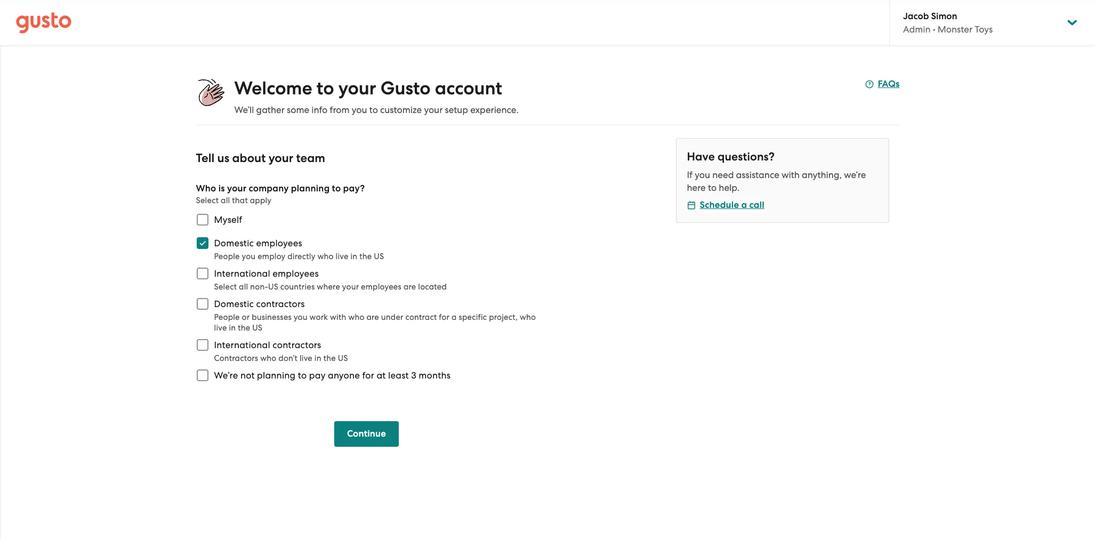 Task type: describe. For each thing, give the bounding box(es) containing it.
to left customize
[[369, 105, 378, 115]]

faqs button
[[866, 78, 900, 91]]

Domestic employees checkbox
[[191, 232, 214, 255]]

1 vertical spatial all
[[239, 282, 248, 292]]

or
[[242, 313, 250, 322]]

assistance
[[736, 170, 780, 180]]

apply
[[250, 196, 272, 205]]

2 horizontal spatial in
[[351, 252, 358, 261]]

people for domestic contractors
[[214, 313, 240, 322]]

welcome
[[234, 77, 312, 99]]

people you employ directly who live in the us
[[214, 252, 384, 261]]

to up the info
[[317, 77, 334, 99]]

we'll
[[234, 105, 254, 115]]

1 horizontal spatial are
[[404, 282, 416, 292]]

2 horizontal spatial live
[[336, 252, 349, 261]]

located
[[418, 282, 447, 292]]

to inside if you need assistance with anything, we're here to help.
[[708, 182, 717, 193]]

we're
[[214, 370, 238, 381]]

your up from at the left top
[[339, 77, 376, 99]]

have questions?
[[687, 150, 775, 164]]

you inside welcome to your gusto account we'll gather some info from you to customize your setup experience.
[[352, 105, 367, 115]]

you inside if you need assistance with anything, we're here to help.
[[695, 170, 710, 180]]

toys
[[975, 24, 993, 35]]

a inside button
[[742, 199, 748, 211]]

employ
[[258, 252, 286, 261]]

people for domestic employees
[[214, 252, 240, 261]]

businesses
[[252, 313, 292, 322]]

schedule
[[700, 199, 739, 211]]

here
[[687, 182, 706, 193]]

select inside who is your company planning to pay? select all that apply
[[196, 196, 219, 205]]

contractors for international contractors
[[273, 340, 321, 350]]

We're not planning to pay anyone for at least 3 months checkbox
[[191, 364, 214, 387]]

who is your company planning to pay? select all that apply
[[196, 183, 365, 205]]

info
[[312, 105, 328, 115]]

specific
[[459, 313, 487, 322]]

is
[[219, 183, 225, 194]]

who down international contractors
[[260, 354, 277, 363]]

tell
[[196, 151, 215, 165]]

monster
[[938, 24, 973, 35]]

employees for domestic employees
[[256, 238, 302, 249]]

where
[[317, 282, 340, 292]]

who right the project,
[[520, 313, 536, 322]]

you inside people or businesses you work with who are under contract for a specific project, who live in the us
[[294, 313, 308, 322]]

live inside people or businesses you work with who are under contract for a specific project, who live in the us
[[214, 323, 227, 333]]

jacob
[[904, 11, 929, 22]]

anything,
[[802, 170, 842, 180]]

are inside people or businesses you work with who are under contract for a specific project, who live in the us
[[367, 313, 379, 322]]

who
[[196, 183, 216, 194]]

international for international employees
[[214, 268, 270, 279]]

that
[[232, 196, 248, 205]]

team
[[296, 151, 325, 165]]

Myself checkbox
[[191, 208, 214, 232]]

schedule a call
[[700, 199, 765, 211]]

customize
[[380, 105, 422, 115]]

simon
[[932, 11, 958, 22]]

who right the directly
[[318, 252, 334, 261]]

us inside people or businesses you work with who are under contract for a specific project, who live in the us
[[252, 323, 263, 333]]

contractors for domestic contractors
[[256, 299, 305, 309]]

non-
[[250, 282, 268, 292]]

•
[[933, 24, 936, 35]]

welcome to your gusto account we'll gather some info from you to customize your setup experience.
[[234, 77, 519, 115]]

admin
[[904, 24, 931, 35]]

2 vertical spatial the
[[324, 354, 336, 363]]

international contractors
[[214, 340, 321, 350]]

tell us about your team
[[196, 151, 325, 165]]

if
[[687, 170, 693, 180]]

your left setup
[[424, 105, 443, 115]]

domestic for domestic contractors
[[214, 299, 254, 309]]

2 vertical spatial live
[[300, 354, 313, 363]]

least
[[388, 370, 409, 381]]



Task type: vqa. For each thing, say whether or not it's contained in the screenshot.
the already
no



Task type: locate. For each thing, give the bounding box(es) containing it.
all down the is
[[221, 196, 230, 205]]

International employees checkbox
[[191, 262, 214, 285]]

help.
[[719, 182, 740, 193]]

0 vertical spatial international
[[214, 268, 270, 279]]

contractors up businesses at the bottom of the page
[[256, 299, 305, 309]]

1 vertical spatial in
[[229, 323, 236, 333]]

live
[[336, 252, 349, 261], [214, 323, 227, 333], [300, 354, 313, 363]]

contract
[[406, 313, 437, 322]]

in inside people or businesses you work with who are under contract for a specific project, who live in the us
[[229, 323, 236, 333]]

your inside who is your company planning to pay? select all that apply
[[227, 183, 247, 194]]

1 vertical spatial a
[[452, 313, 457, 322]]

1 domestic from the top
[[214, 238, 254, 249]]

to left pay
[[298, 370, 307, 381]]

1 vertical spatial with
[[330, 313, 346, 322]]

countries
[[280, 282, 315, 292]]

you down the domestic employees
[[242, 252, 256, 261]]

a left call
[[742, 199, 748, 211]]

2 domestic from the top
[[214, 299, 254, 309]]

International contractors checkbox
[[191, 333, 214, 357]]

1 horizontal spatial the
[[324, 354, 336, 363]]

0 vertical spatial live
[[336, 252, 349, 261]]

experience.
[[471, 105, 519, 115]]

domestic
[[214, 238, 254, 249], [214, 299, 254, 309]]

with inside people or businesses you work with who are under contract for a specific project, who live in the us
[[330, 313, 346, 322]]

live up international contractors option
[[214, 323, 227, 333]]

you left the work
[[294, 313, 308, 322]]

us
[[217, 151, 229, 165]]

for left at
[[362, 370, 374, 381]]

the up the we're not planning to pay anyone for at least 3 months
[[324, 354, 336, 363]]

don't
[[279, 354, 298, 363]]

account
[[435, 77, 502, 99]]

people up international employees checkbox
[[214, 252, 240, 261]]

0 horizontal spatial the
[[238, 323, 250, 333]]

1 vertical spatial employees
[[273, 268, 319, 279]]

1 vertical spatial the
[[238, 323, 250, 333]]

contractors
[[214, 354, 258, 363]]

domestic employees
[[214, 238, 302, 249]]

2 international from the top
[[214, 340, 270, 350]]

2 vertical spatial employees
[[361, 282, 402, 292]]

at
[[377, 370, 386, 381]]

with inside if you need assistance with anything, we're here to help.
[[782, 170, 800, 180]]

0 vertical spatial the
[[360, 252, 372, 261]]

1 vertical spatial people
[[214, 313, 240, 322]]

2 horizontal spatial the
[[360, 252, 372, 261]]

if you need assistance with anything, we're here to help.
[[687, 170, 866, 193]]

1 vertical spatial select
[[214, 282, 237, 292]]

you right from at the left top
[[352, 105, 367, 115]]

0 vertical spatial all
[[221, 196, 230, 205]]

all
[[221, 196, 230, 205], [239, 282, 248, 292]]

for right contract
[[439, 313, 450, 322]]

live up select all non-us countries where your employees are located
[[336, 252, 349, 261]]

people left or
[[214, 313, 240, 322]]

with left anything,
[[782, 170, 800, 180]]

in
[[351, 252, 358, 261], [229, 323, 236, 333], [315, 354, 322, 363]]

in up pay
[[315, 354, 322, 363]]

who left under
[[348, 313, 365, 322]]

have
[[687, 150, 715, 164]]

a
[[742, 199, 748, 211], [452, 313, 457, 322]]

contractors who don't live in the us
[[214, 354, 348, 363]]

project,
[[489, 313, 518, 322]]

Domestic contractors checkbox
[[191, 292, 214, 316]]

employees
[[256, 238, 302, 249], [273, 268, 319, 279], [361, 282, 402, 292]]

0 vertical spatial are
[[404, 282, 416, 292]]

myself
[[214, 214, 242, 225]]

0 vertical spatial contractors
[[256, 299, 305, 309]]

1 horizontal spatial for
[[439, 313, 450, 322]]

call
[[750, 199, 765, 211]]

0 vertical spatial with
[[782, 170, 800, 180]]

domestic up or
[[214, 299, 254, 309]]

faqs
[[878, 78, 900, 90]]

gather
[[256, 105, 285, 115]]

about
[[232, 151, 266, 165]]

schedule a call button
[[687, 199, 765, 212]]

pay
[[309, 370, 326, 381]]

company
[[249, 183, 289, 194]]

planning down contractors who don't live in the us
[[257, 370, 296, 381]]

we're
[[844, 170, 866, 180]]

under
[[381, 313, 404, 322]]

select up domestic contractors option
[[214, 282, 237, 292]]

the down or
[[238, 323, 250, 333]]

the up select all non-us countries where your employees are located
[[360, 252, 372, 261]]

a inside people or businesses you work with who are under contract for a specific project, who live in the us
[[452, 313, 457, 322]]

for
[[439, 313, 450, 322], [362, 370, 374, 381]]

pay?
[[343, 183, 365, 194]]

contractors
[[256, 299, 305, 309], [273, 340, 321, 350]]

months
[[419, 370, 451, 381]]

0 vertical spatial employees
[[256, 238, 302, 249]]

planning down team
[[291, 183, 330, 194]]

not
[[241, 370, 255, 381]]

1 vertical spatial contractors
[[273, 340, 321, 350]]

to inside who is your company planning to pay? select all that apply
[[332, 183, 341, 194]]

questions?
[[718, 150, 775, 164]]

anyone
[[328, 370, 360, 381]]

you
[[352, 105, 367, 115], [695, 170, 710, 180], [242, 252, 256, 261], [294, 313, 308, 322]]

1 horizontal spatial all
[[239, 282, 248, 292]]

1 vertical spatial planning
[[257, 370, 296, 381]]

the
[[360, 252, 372, 261], [238, 323, 250, 333], [324, 354, 336, 363]]

you right if
[[695, 170, 710, 180]]

employees up under
[[361, 282, 402, 292]]

0 horizontal spatial a
[[452, 313, 457, 322]]

in up select all non-us countries where your employees are located
[[351, 252, 358, 261]]

continue
[[347, 428, 386, 440]]

1 vertical spatial for
[[362, 370, 374, 381]]

select down who
[[196, 196, 219, 205]]

1 vertical spatial are
[[367, 313, 379, 322]]

1 horizontal spatial a
[[742, 199, 748, 211]]

directly
[[288, 252, 316, 261]]

international up contractors
[[214, 340, 270, 350]]

international for international contractors
[[214, 340, 270, 350]]

0 vertical spatial in
[[351, 252, 358, 261]]

0 vertical spatial people
[[214, 252, 240, 261]]

international employees
[[214, 268, 319, 279]]

work
[[310, 313, 328, 322]]

1 vertical spatial domestic
[[214, 299, 254, 309]]

select
[[196, 196, 219, 205], [214, 282, 237, 292]]

domestic for domestic employees
[[214, 238, 254, 249]]

1 international from the top
[[214, 268, 270, 279]]

1 horizontal spatial in
[[315, 354, 322, 363]]

0 horizontal spatial with
[[330, 313, 346, 322]]

0 horizontal spatial live
[[214, 323, 227, 333]]

us
[[374, 252, 384, 261], [268, 282, 278, 292], [252, 323, 263, 333], [338, 354, 348, 363]]

are left the located
[[404, 282, 416, 292]]

people
[[214, 252, 240, 261], [214, 313, 240, 322]]

are left under
[[367, 313, 379, 322]]

the inside people or businesses you work with who are under contract for a specific project, who live in the us
[[238, 323, 250, 333]]

0 horizontal spatial all
[[221, 196, 230, 205]]

0 vertical spatial domestic
[[214, 238, 254, 249]]

with right the work
[[330, 313, 346, 322]]

1 people from the top
[[214, 252, 240, 261]]

your left team
[[269, 151, 293, 165]]

2 vertical spatial in
[[315, 354, 322, 363]]

to right here on the top right
[[708, 182, 717, 193]]

home image
[[16, 12, 71, 33]]

with
[[782, 170, 800, 180], [330, 313, 346, 322]]

0 horizontal spatial in
[[229, 323, 236, 333]]

need
[[713, 170, 734, 180]]

international
[[214, 268, 270, 279], [214, 340, 270, 350]]

your right where
[[342, 282, 359, 292]]

1 vertical spatial international
[[214, 340, 270, 350]]

continue button
[[334, 421, 399, 447]]

all inside who is your company planning to pay? select all that apply
[[221, 196, 230, 205]]

select all non-us countries where your employees are located
[[214, 282, 447, 292]]

your up that
[[227, 183, 247, 194]]

contractors up don't
[[273, 340, 321, 350]]

domestic down myself
[[214, 238, 254, 249]]

employees up employ
[[256, 238, 302, 249]]

3
[[411, 370, 417, 381]]

in up contractors
[[229, 323, 236, 333]]

planning inside who is your company planning to pay? select all that apply
[[291, 183, 330, 194]]

some
[[287, 105, 309, 115]]

0 vertical spatial a
[[742, 199, 748, 211]]

0 vertical spatial planning
[[291, 183, 330, 194]]

0 horizontal spatial are
[[367, 313, 379, 322]]

people inside people or businesses you work with who are under contract for a specific project, who live in the us
[[214, 313, 240, 322]]

2 people from the top
[[214, 313, 240, 322]]

employees for international employees
[[273, 268, 319, 279]]

for inside people or businesses you work with who are under contract for a specific project, who live in the us
[[439, 313, 450, 322]]

1 vertical spatial live
[[214, 323, 227, 333]]

live right don't
[[300, 354, 313, 363]]

are
[[404, 282, 416, 292], [367, 313, 379, 322]]

1 horizontal spatial with
[[782, 170, 800, 180]]

who
[[318, 252, 334, 261], [348, 313, 365, 322], [520, 313, 536, 322], [260, 354, 277, 363]]

we're not planning to pay anyone for at least 3 months
[[214, 370, 451, 381]]

1 horizontal spatial live
[[300, 354, 313, 363]]

0 horizontal spatial for
[[362, 370, 374, 381]]

international up non-
[[214, 268, 270, 279]]

setup
[[445, 105, 468, 115]]

0 vertical spatial select
[[196, 196, 219, 205]]

people or businesses you work with who are under contract for a specific project, who live in the us
[[214, 313, 536, 333]]

from
[[330, 105, 350, 115]]

all left non-
[[239, 282, 248, 292]]

jacob simon admin • monster toys
[[904, 11, 993, 35]]

to
[[317, 77, 334, 99], [369, 105, 378, 115], [708, 182, 717, 193], [332, 183, 341, 194], [298, 370, 307, 381]]

0 vertical spatial for
[[439, 313, 450, 322]]

gusto
[[381, 77, 431, 99]]

a left specific
[[452, 313, 457, 322]]

to left pay?
[[332, 183, 341, 194]]

employees up countries
[[273, 268, 319, 279]]

domestic contractors
[[214, 299, 305, 309]]



